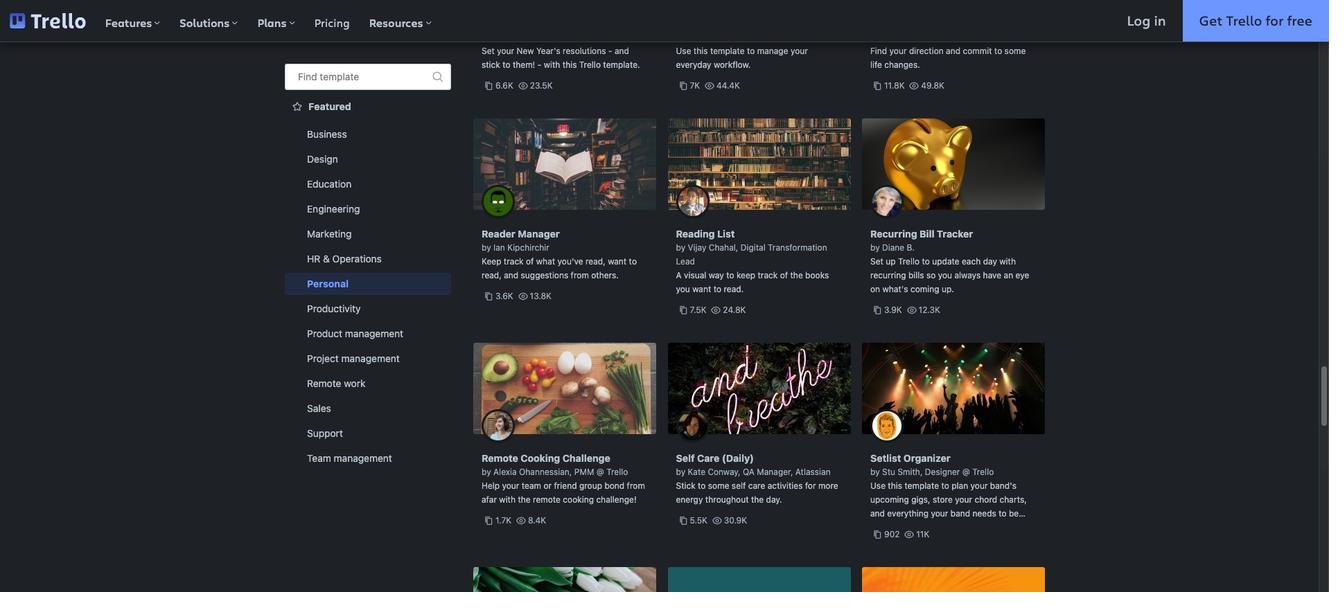 Task type: describe. For each thing, give the bounding box(es) containing it.
what
[[536, 257, 555, 267]]

ohannessian,
[[519, 467, 572, 478]]

remote cooking challenge by alexia ohannessian, pmm @ trello help your team or friend group bond from afar with the remote cooking challenge!
[[482, 453, 645, 505]]

kipchirchir
[[508, 243, 550, 253]]

your inside the by trello team set your new year's resolutions - and stick to them! - with this trello template.
[[497, 46, 515, 56]]

support link
[[285, 423, 451, 445]]

reading list by vijay chahal, digital transformation lead a visual way to keep track of the books you want to read.
[[676, 228, 829, 295]]

team management link
[[285, 448, 451, 470]]

work
[[344, 378, 366, 390]]

setlist
[[871, 453, 902, 465]]

and inside 'reader manager by ian kipchirchir keep track of what you've read, want to read, and suggestions from others.'
[[504, 270, 519, 281]]

way
[[709, 270, 724, 281]]

to up store
[[942, 481, 950, 492]]

trello inside setlist organizer by stu smith, designer @ trello use this template to plan your band's upcoming gigs, store your chord charts, and everything your band needs to be successful.
[[973, 467, 994, 478]]

atlassian
[[796, 467, 831, 478]]

self
[[732, 481, 746, 492]]

activities
[[768, 481, 803, 492]]

and inside setlist organizer by stu smith, designer @ trello use this template to plan your band's upcoming gigs, store your chord charts, and everything your band needs to be successful.
[[871, 509, 885, 519]]

track inside reading list by vijay chahal, digital transformation lead a visual way to keep track of the books you want to read.
[[758, 270, 778, 281]]

find template
[[298, 71, 359, 83]]

solutions
[[180, 15, 230, 31]]

productivity link
[[285, 298, 451, 320]]

management for team management
[[334, 453, 392, 465]]

team management
[[307, 453, 392, 465]]

want inside 'reader manager by ian kipchirchir keep track of what you've read, want to read, and suggestions from others.'
[[608, 257, 627, 267]]

hr & operations
[[307, 253, 382, 265]]

your down store
[[931, 509, 949, 519]]

management for product management
[[345, 328, 404, 340]]

find inside by samantha dee, life coach find your direction and commit to some life changes.
[[871, 46, 888, 56]]

organizer
[[904, 453, 951, 465]]

gigs,
[[912, 495, 931, 505]]

up.
[[942, 284, 954, 295]]

diane b. image
[[871, 185, 904, 218]]

chahal,
[[709, 243, 739, 253]]

kate
[[688, 467, 706, 478]]

(daily)
[[722, 453, 754, 465]]

30.9k
[[724, 516, 747, 526]]

b. inside by diane b. use this template to manage your everyday workflow.
[[713, 32, 721, 42]]

stick
[[676, 481, 696, 492]]

some for dee,
[[1005, 46, 1026, 56]]

direction
[[910, 46, 944, 56]]

product management
[[307, 328, 404, 340]]

23.5k
[[530, 80, 553, 91]]

designer
[[925, 467, 960, 478]]

year's
[[537, 46, 561, 56]]

to inside the recurring bill tracker by diane b. set up trello to update each day with recurring bills so you always have an eye on what's coming up.
[[922, 257, 930, 267]]

trello up stick
[[494, 32, 515, 42]]

project management link
[[285, 348, 451, 370]]

an
[[1004, 270, 1014, 281]]

charts,
[[1000, 495, 1027, 505]]

to left be
[[999, 509, 1007, 519]]

your up band
[[956, 495, 973, 505]]

reader
[[482, 228, 516, 240]]

to down the way
[[714, 284, 722, 295]]

read.
[[724, 284, 744, 295]]

project management
[[307, 353, 400, 365]]

and inside by samantha dee, life coach find your direction and commit to some life changes.
[[946, 46, 961, 56]]

kate conway, qa manager, atlassian image
[[676, 410, 710, 443]]

7.5k
[[690, 305, 707, 315]]

b. inside the recurring bill tracker by diane b. set up trello to update each day with recurring bills so you always have an eye on what's coming up.
[[907, 243, 915, 253]]

smith,
[[898, 467, 923, 478]]

setlist organizer by stu smith, designer @ trello use this template to plan your band's upcoming gigs, store your chord charts, and everything your band needs to be successful.
[[871, 453, 1027, 533]]

log in link
[[1111, 0, 1183, 42]]

remote for remote work
[[307, 378, 341, 390]]

have
[[983, 270, 1002, 281]]

pricing
[[314, 15, 350, 30]]

1 horizontal spatial for
[[1266, 11, 1284, 30]]

use inside by diane b. use this template to manage your everyday workflow.
[[676, 46, 692, 56]]

sales link
[[285, 398, 451, 420]]

plans button
[[248, 0, 305, 42]]

@ inside setlist organizer by stu smith, designer @ trello use this template to plan your band's upcoming gigs, store your chord charts, and everything your band needs to be successful.
[[963, 467, 970, 478]]

find inside field
[[298, 71, 317, 83]]

needs
[[973, 509, 997, 519]]

personal link
[[285, 273, 451, 295]]

resources
[[369, 15, 423, 31]]

remote work link
[[285, 373, 451, 395]]

by inside remote cooking challenge by alexia ohannessian, pmm @ trello help your team or friend group bond from afar with the remote cooking challenge!
[[482, 467, 491, 478]]

pricing link
[[305, 0, 360, 42]]

group
[[580, 481, 602, 492]]

of inside reading list by vijay chahal, digital transformation lead a visual way to keep track of the books you want to read.
[[780, 270, 788, 281]]

your inside by samantha dee, life coach find your direction and commit to some life changes.
[[890, 46, 907, 56]]

1.7k
[[496, 516, 512, 526]]

solutions button
[[170, 0, 248, 42]]

transformation
[[768, 243, 828, 253]]

@ inside remote cooking challenge by alexia ohannessian, pmm @ trello help your team or friend group bond from afar with the remote cooking challenge!
[[597, 467, 604, 478]]

remote
[[533, 495, 561, 505]]

business link
[[285, 123, 451, 146]]

1 vertical spatial -
[[538, 60, 542, 70]]

by inside the by trello team set your new year's resolutions - and stick to them! - with this trello template.
[[482, 32, 491, 42]]

always
[[955, 270, 981, 281]]

featured
[[309, 101, 351, 112]]

by inside self care (daily) by kate conway, qa manager, atlassian stick to some self care activities for more energy throughout the day.
[[676, 467, 686, 478]]

what's
[[883, 284, 909, 295]]

workflow.
[[714, 60, 751, 70]]

with inside the recurring bill tracker by diane b. set up trello to update each day with recurring bills so you always have an eye on what's coming up.
[[1000, 257, 1016, 267]]

manager
[[518, 228, 560, 240]]

Find template field
[[285, 64, 451, 90]]

featured link
[[285, 96, 451, 118]]

template inside field
[[320, 71, 359, 83]]

chord
[[975, 495, 998, 505]]

cooking
[[563, 495, 594, 505]]

trello down resolutions
[[579, 60, 601, 70]]

cooking
[[521, 453, 560, 465]]

personal
[[307, 278, 349, 290]]

you for by
[[676, 284, 690, 295]]

by inside 'reader manager by ian kipchirchir keep track of what you've read, want to read, and suggestions from others.'
[[482, 243, 491, 253]]

8.4k
[[528, 516, 546, 526]]

features
[[105, 15, 152, 31]]

log in
[[1128, 11, 1167, 30]]

management for project management
[[341, 353, 400, 365]]

get trello for free link
[[1183, 0, 1330, 42]]

suggestions
[[521, 270, 569, 281]]

by inside the recurring bill tracker by diane b. set up trello to update each day with recurring bills so you always have an eye on what's coming up.
[[871, 243, 880, 253]]

bills
[[909, 270, 925, 281]]

alexia
[[494, 467, 517, 478]]

want inside reading list by vijay chahal, digital transformation lead a visual way to keep track of the books you want to read.
[[693, 284, 712, 295]]



Task type: locate. For each thing, give the bounding box(es) containing it.
0 horizontal spatial this
[[563, 60, 577, 70]]

your down alexia
[[502, 481, 520, 492]]

sales
[[307, 403, 331, 415]]

from inside 'reader manager by ian kipchirchir keep track of what you've read, want to read, and suggestions from others.'
[[571, 270, 589, 281]]

0 vertical spatial for
[[1266, 11, 1284, 30]]

from inside remote cooking challenge by alexia ohannessian, pmm @ trello help your team or friend group bond from afar with the remote cooking challenge!
[[627, 481, 645, 492]]

upcoming
[[871, 495, 909, 505]]

1 horizontal spatial of
[[780, 270, 788, 281]]

by up stick
[[482, 32, 491, 42]]

from down you've
[[571, 270, 589, 281]]

remote up alexia
[[482, 453, 518, 465]]

1 vertical spatial want
[[693, 284, 712, 295]]

set left up
[[871, 257, 884, 267]]

0 vertical spatial -
[[609, 46, 613, 56]]

diane
[[688, 32, 710, 42], [883, 243, 905, 253]]

0 horizontal spatial template
[[320, 71, 359, 83]]

team inside the by trello team set your new year's resolutions - and stick to them! - with this trello template.
[[518, 32, 539, 42]]

your right the manage
[[791, 46, 808, 56]]

get trello for free
[[1200, 11, 1313, 30]]

0 vertical spatial management
[[345, 328, 404, 340]]

1 vertical spatial remote
[[482, 453, 518, 465]]

qa
[[743, 467, 755, 478]]

alexia ohannessian, pmm @ trello image
[[482, 410, 515, 443]]

trello right get
[[1227, 11, 1263, 30]]

the for remote cooking challenge
[[518, 495, 531, 505]]

each
[[962, 257, 981, 267]]

store
[[933, 495, 953, 505]]

to up so
[[922, 257, 930, 267]]

with up an
[[1000, 257, 1016, 267]]

to down kate
[[698, 481, 706, 492]]

trello inside remote cooking challenge by alexia ohannessian, pmm @ trello help your team or friend group bond from afar with the remote cooking challenge!
[[607, 467, 628, 478]]

1 horizontal spatial read,
[[586, 257, 606, 267]]

to right commit
[[995, 46, 1003, 56]]

this up upcoming
[[888, 481, 903, 492]]

new
[[517, 46, 534, 56]]

11k
[[917, 530, 930, 540]]

remote down project
[[307, 378, 341, 390]]

0 horizontal spatial diane
[[688, 32, 710, 42]]

0 horizontal spatial use
[[676, 46, 692, 56]]

1 vertical spatial you
[[676, 284, 690, 295]]

you down update
[[938, 270, 953, 281]]

your left 'new'
[[497, 46, 515, 56]]

by left stu
[[871, 467, 880, 478]]

coming
[[911, 284, 940, 295]]

by trello team set your new year's resolutions - and stick to them! - with this trello template.
[[482, 32, 640, 70]]

and up template.
[[615, 46, 629, 56]]

trello inside the recurring bill tracker by diane b. set up trello to update each day with recurring bills so you always have an eye on what's coming up.
[[898, 257, 920, 267]]

1 vertical spatial diane
[[883, 243, 905, 253]]

1 horizontal spatial b.
[[907, 243, 915, 253]]

1 vertical spatial template
[[320, 71, 359, 83]]

friend
[[554, 481, 577, 492]]

vijay
[[688, 243, 707, 253]]

band's
[[991, 481, 1017, 492]]

by inside setlist organizer by stu smith, designer @ trello use this template to plan your band's upcoming gigs, store your chord charts, and everything your band needs to be successful.
[[871, 467, 880, 478]]

by up lead
[[676, 243, 686, 253]]

recurring bill tracker by diane b. set up trello to update each day with recurring bills so you always have an eye on what's coming up.
[[871, 228, 1030, 295]]

12.3k
[[919, 305, 941, 315]]

some inside by samantha dee, life coach find your direction and commit to some life changes.
[[1005, 46, 1026, 56]]

for left free
[[1266, 11, 1284, 30]]

2 horizontal spatial template
[[905, 481, 939, 492]]

0 horizontal spatial @
[[597, 467, 604, 478]]

1 horizontal spatial some
[[1005, 46, 1026, 56]]

1 horizontal spatial template
[[711, 46, 745, 56]]

self care (daily) by kate conway, qa manager, atlassian stick to some self care activities for more energy throughout the day.
[[676, 453, 839, 505]]

0 horizontal spatial find
[[298, 71, 317, 83]]

0 horizontal spatial for
[[805, 481, 816, 492]]

want
[[608, 257, 627, 267], [693, 284, 712, 295]]

1 horizontal spatial -
[[609, 46, 613, 56]]

with down year's
[[544, 60, 560, 70]]

the left books
[[791, 270, 803, 281]]

set inside the recurring bill tracker by diane b. set up trello to update each day with recurring bills so you always have an eye on what's coming up.
[[871, 257, 884, 267]]

engineering link
[[285, 198, 451, 220]]

1 horizontal spatial this
[[694, 46, 708, 56]]

remote inside remote cooking challenge by alexia ohannessian, pmm @ trello help your team or friend group bond from afar with the remote cooking challenge!
[[482, 453, 518, 465]]

by up help
[[482, 467, 491, 478]]

so
[[927, 270, 936, 281]]

from for remote cooking challenge
[[627, 481, 645, 492]]

management down product management link
[[341, 353, 400, 365]]

from
[[571, 270, 589, 281], [627, 481, 645, 492]]

marketing link
[[285, 223, 451, 245]]

template up featured
[[320, 71, 359, 83]]

hr
[[307, 253, 320, 265]]

engineering
[[307, 203, 360, 215]]

0 horizontal spatial set
[[482, 46, 495, 56]]

diane down recurring
[[883, 243, 905, 253]]

vijay chahal, digital transformation lead image
[[676, 185, 710, 218]]

this inside by diane b. use this template to manage your everyday workflow.
[[694, 46, 708, 56]]

0 vertical spatial from
[[571, 270, 589, 281]]

template
[[711, 46, 745, 56], [320, 71, 359, 83], [905, 481, 939, 492]]

read, up the others.
[[586, 257, 606, 267]]

of down transformation
[[780, 270, 788, 281]]

remote for remote cooking challenge by alexia ohannessian, pmm @ trello help your team or friend group bond from afar with the remote cooking challenge!
[[482, 453, 518, 465]]

your inside remote cooking challenge by alexia ohannessian, pmm @ trello help your team or friend group bond from afar with the remote cooking challenge!
[[502, 481, 520, 492]]

0 horizontal spatial team
[[307, 453, 331, 465]]

-
[[609, 46, 613, 56], [538, 60, 542, 70]]

1 horizontal spatial use
[[871, 481, 886, 492]]

use
[[676, 46, 692, 56], [871, 481, 886, 492]]

day
[[984, 257, 998, 267]]

afar
[[482, 495, 497, 505]]

1 vertical spatial find
[[298, 71, 317, 83]]

0 vertical spatial remote
[[307, 378, 341, 390]]

track right keep
[[758, 270, 778, 281]]

0 horizontal spatial with
[[499, 495, 516, 505]]

you inside reading list by vijay chahal, digital transformation lead a visual way to keep track of the books you want to read.
[[676, 284, 690, 295]]

1 horizontal spatial team
[[518, 32, 539, 42]]

of
[[526, 257, 534, 267], [780, 270, 788, 281]]

@ up plan
[[963, 467, 970, 478]]

0 vertical spatial diane
[[688, 32, 710, 42]]

them!
[[513, 60, 535, 70]]

free
[[1288, 11, 1313, 30]]

this inside the by trello team set your new year's resolutions - and stick to them! - with this trello template.
[[563, 60, 577, 70]]

0 horizontal spatial track
[[504, 257, 524, 267]]

with right afar
[[499, 495, 516, 505]]

samantha
[[883, 32, 922, 42]]

0 vertical spatial with
[[544, 60, 560, 70]]

1 vertical spatial b.
[[907, 243, 915, 253]]

recurring
[[871, 270, 906, 281]]

your inside by diane b. use this template to manage your everyday workflow.
[[791, 46, 808, 56]]

2 vertical spatial with
[[499, 495, 516, 505]]

1 horizontal spatial you
[[938, 270, 953, 281]]

keep
[[737, 270, 756, 281]]

0 horizontal spatial -
[[538, 60, 542, 70]]

1 horizontal spatial @
[[963, 467, 970, 478]]

day.
[[766, 495, 782, 505]]

digital
[[741, 243, 766, 253]]

and down life
[[946, 46, 961, 56]]

by inside by diane b. use this template to manage your everyday workflow.
[[676, 32, 686, 42]]

to inside the by trello team set your new year's resolutions - and stick to them! - with this trello template.
[[503, 60, 511, 70]]

of down 'kipchirchir' at the top left of the page
[[526, 257, 534, 267]]

for inside self care (daily) by kate conway, qa manager, atlassian stick to some self care activities for more energy throughout the day.
[[805, 481, 816, 492]]

read,
[[586, 257, 606, 267], [482, 270, 502, 281]]

1 @ from the left
[[597, 467, 604, 478]]

set inside the by trello team set your new year's resolutions - and stick to them! - with this trello template.
[[482, 46, 495, 56]]

use inside setlist organizer by stu smith, designer @ trello use this template to plan your band's upcoming gigs, store your chord charts, and everything your band needs to be successful.
[[871, 481, 886, 492]]

from right bond
[[627, 481, 645, 492]]

0 horizontal spatial want
[[608, 257, 627, 267]]

- up template.
[[609, 46, 613, 56]]

0 vertical spatial find
[[871, 46, 888, 56]]

diane inside the recurring bill tracker by diane b. set up trello to update each day with recurring bills so you always have an eye on what's coming up.
[[883, 243, 905, 253]]

11.8k
[[885, 80, 905, 91]]

template up gigs,
[[905, 481, 939, 492]]

conway,
[[708, 467, 741, 478]]

0 horizontal spatial of
[[526, 257, 534, 267]]

0 vertical spatial this
[[694, 46, 708, 56]]

1 horizontal spatial the
[[751, 495, 764, 505]]

you inside the recurring bill tracker by diane b. set up trello to update each day with recurring bills so you always have an eye on what's coming up.
[[938, 270, 953, 281]]

and down upcoming
[[871, 509, 885, 519]]

1 vertical spatial management
[[341, 353, 400, 365]]

0 vertical spatial set
[[482, 46, 495, 56]]

your up chord
[[971, 481, 988, 492]]

management down support link in the bottom left of the page
[[334, 453, 392, 465]]

1 vertical spatial from
[[627, 481, 645, 492]]

1 vertical spatial team
[[307, 453, 331, 465]]

be
[[1009, 509, 1019, 519]]

b. down recurring
[[907, 243, 915, 253]]

0 vertical spatial track
[[504, 257, 524, 267]]

some inside self care (daily) by kate conway, qa manager, atlassian stick to some self care activities for more energy throughout the day.
[[708, 481, 730, 492]]

0 vertical spatial of
[[526, 257, 534, 267]]

diane inside by diane b. use this template to manage your everyday workflow.
[[688, 32, 710, 42]]

productivity
[[307, 303, 361, 315]]

ian kipchirchir image
[[482, 185, 515, 218]]

get
[[1200, 11, 1223, 30]]

to left the manage
[[747, 46, 755, 56]]

education link
[[285, 173, 451, 196]]

2 @ from the left
[[963, 467, 970, 478]]

3.9k
[[885, 305, 902, 315]]

2 vertical spatial template
[[905, 481, 939, 492]]

1 vertical spatial of
[[780, 270, 788, 281]]

some
[[1005, 46, 1026, 56], [708, 481, 730, 492]]

some down conway,
[[708, 481, 730, 492]]

product management link
[[285, 323, 451, 345]]

project
[[307, 353, 339, 365]]

2 horizontal spatial the
[[791, 270, 803, 281]]

use down stu
[[871, 481, 886, 492]]

use up "everyday"
[[676, 46, 692, 56]]

1 horizontal spatial set
[[871, 257, 884, 267]]

the inside reading list by vijay chahal, digital transformation lead a visual way to keep track of the books you want to read.
[[791, 270, 803, 281]]

successful.
[[871, 523, 915, 533]]

0 vertical spatial read,
[[586, 257, 606, 267]]

support
[[307, 428, 343, 440]]

diane up "everyday"
[[688, 32, 710, 42]]

1 vertical spatial some
[[708, 481, 730, 492]]

your down samantha
[[890, 46, 907, 56]]

list
[[718, 228, 735, 240]]

trello
[[1227, 11, 1263, 30], [494, 32, 515, 42], [579, 60, 601, 70], [898, 257, 920, 267], [607, 467, 628, 478], [973, 467, 994, 478]]

1 horizontal spatial remote
[[482, 453, 518, 465]]

1 vertical spatial set
[[871, 257, 884, 267]]

1 horizontal spatial with
[[544, 60, 560, 70]]

0 vertical spatial want
[[608, 257, 627, 267]]

with inside remote cooking challenge by alexia ohannessian, pmm @ trello help your team or friend group bond from afar with the remote cooking challenge!
[[499, 495, 516, 505]]

on
[[871, 284, 881, 295]]

remote inside "link"
[[307, 378, 341, 390]]

1 vertical spatial read,
[[482, 270, 502, 281]]

team
[[522, 481, 541, 492]]

team up 'new'
[[518, 32, 539, 42]]

to right stick
[[503, 60, 511, 70]]

and inside the by trello team set your new year's resolutions - and stick to them! - with this trello template.
[[615, 46, 629, 56]]

track inside 'reader manager by ian kipchirchir keep track of what you've read, want to read, and suggestions from others.'
[[504, 257, 524, 267]]

by inside reading list by vijay chahal, digital transformation lead a visual way to keep track of the books you want to read.
[[676, 243, 686, 253]]

management down productivity 'link' at the bottom of the page
[[345, 328, 404, 340]]

0 horizontal spatial you
[[676, 284, 690, 295]]

trello up band's
[[973, 467, 994, 478]]

1 vertical spatial for
[[805, 481, 816, 492]]

by diane b. use this template to manage your everyday workflow.
[[676, 32, 808, 70]]

0 vertical spatial some
[[1005, 46, 1026, 56]]

0 horizontal spatial from
[[571, 270, 589, 281]]

1 horizontal spatial want
[[693, 284, 712, 295]]

some for (daily)
[[708, 481, 730, 492]]

ian
[[494, 243, 505, 253]]

commit
[[963, 46, 992, 56]]

0 vertical spatial use
[[676, 46, 692, 56]]

1 vertical spatial this
[[563, 60, 577, 70]]

this inside setlist organizer by stu smith, designer @ trello use this template to plan your band's upcoming gigs, store your chord charts, and everything your band needs to be successful.
[[888, 481, 903, 492]]

of inside 'reader manager by ian kipchirchir keep track of what you've read, want to read, and suggestions from others.'
[[526, 257, 534, 267]]

read, down keep
[[482, 270, 502, 281]]

manage
[[758, 46, 789, 56]]

find up life on the right top
[[871, 46, 888, 56]]

resolutions
[[563, 46, 606, 56]]

2 horizontal spatial this
[[888, 481, 903, 492]]

you down a
[[676, 284, 690, 295]]

management inside "link"
[[341, 353, 400, 365]]

0 horizontal spatial remote
[[307, 378, 341, 390]]

1 vertical spatial track
[[758, 270, 778, 281]]

2 vertical spatial management
[[334, 453, 392, 465]]

more
[[819, 481, 839, 492]]

2 horizontal spatial with
[[1000, 257, 1016, 267]]

0 vertical spatial you
[[938, 270, 953, 281]]

the inside remote cooking challenge by alexia ohannessian, pmm @ trello help your team or friend group bond from afar with the remote cooking challenge!
[[518, 495, 531, 505]]

find up featured
[[298, 71, 317, 83]]

manager,
[[757, 467, 793, 478]]

by up "everyday"
[[676, 32, 686, 42]]

1 vertical spatial with
[[1000, 257, 1016, 267]]

1 horizontal spatial from
[[627, 481, 645, 492]]

some right commit
[[1005, 46, 1026, 56]]

this up "everyday"
[[694, 46, 708, 56]]

want up the others.
[[608, 257, 627, 267]]

to inside self care (daily) by kate conway, qa manager, atlassian stick to some self care activities for more energy throughout the day.
[[698, 481, 706, 492]]

stu smith, designer @ trello image
[[871, 410, 904, 443]]

0 vertical spatial b.
[[713, 32, 721, 42]]

from for reader manager
[[571, 270, 589, 281]]

operations
[[333, 253, 382, 265]]

care
[[697, 453, 720, 465]]

template up workflow. in the right of the page
[[711, 46, 745, 56]]

with inside the by trello team set your new year's resolutions - and stick to them! - with this trello template.
[[544, 60, 560, 70]]

to inside by diane b. use this template to manage your everyday workflow.
[[747, 46, 755, 56]]

1 horizontal spatial track
[[758, 270, 778, 281]]

for down atlassian
[[805, 481, 816, 492]]

set up stick
[[482, 46, 495, 56]]

0 vertical spatial team
[[518, 32, 539, 42]]

the for self care (daily)
[[751, 495, 764, 505]]

set
[[482, 46, 495, 56], [871, 257, 884, 267]]

902
[[885, 530, 900, 540]]

b. up workflow. in the right of the page
[[713, 32, 721, 42]]

marketing
[[307, 228, 352, 240]]

life
[[871, 60, 883, 70]]

you for tracker
[[938, 270, 953, 281]]

1 horizontal spatial find
[[871, 46, 888, 56]]

by inside by samantha dee, life coach find your direction and commit to some life changes.
[[871, 32, 880, 42]]

0 horizontal spatial b.
[[713, 32, 721, 42]]

1 vertical spatial use
[[871, 481, 886, 492]]

by left samantha
[[871, 32, 880, 42]]

by down self
[[676, 467, 686, 478]]

by left ian
[[482, 243, 491, 253]]

this down resolutions
[[563, 60, 577, 70]]

keep
[[482, 257, 502, 267]]

0 horizontal spatial read,
[[482, 270, 502, 281]]

by down recurring
[[871, 243, 880, 253]]

to inside 'reader manager by ian kipchirchir keep track of what you've read, want to read, and suggestions from others.'
[[629, 257, 637, 267]]

0 horizontal spatial the
[[518, 495, 531, 505]]

team down support
[[307, 453, 331, 465]]

2 vertical spatial this
[[888, 481, 903, 492]]

the down team
[[518, 495, 531, 505]]

and
[[615, 46, 629, 56], [946, 46, 961, 56], [504, 270, 519, 281], [871, 509, 885, 519]]

to left lead
[[629, 257, 637, 267]]

you've
[[558, 257, 583, 267]]

visual
[[684, 270, 707, 281]]

dee,
[[924, 32, 942, 42]]

changes.
[[885, 60, 920, 70]]

the down care
[[751, 495, 764, 505]]

trello image
[[10, 13, 86, 29], [10, 13, 86, 28]]

@ right pmm on the left bottom
[[597, 467, 604, 478]]

trello up bond
[[607, 467, 628, 478]]

track down ian
[[504, 257, 524, 267]]

to
[[747, 46, 755, 56], [995, 46, 1003, 56], [503, 60, 511, 70], [629, 257, 637, 267], [922, 257, 930, 267], [727, 270, 735, 281], [714, 284, 722, 295], [698, 481, 706, 492], [942, 481, 950, 492], [999, 509, 1007, 519]]

energy
[[676, 495, 703, 505]]

or
[[544, 481, 552, 492]]

trello up bills
[[898, 257, 920, 267]]

- right them! at the top
[[538, 60, 542, 70]]

the inside self care (daily) by kate conway, qa manager, atlassian stick to some self care activities for more energy throughout the day.
[[751, 495, 764, 505]]

0 horizontal spatial some
[[708, 481, 730, 492]]

to inside by samantha dee, life coach find your direction and commit to some life changes.
[[995, 46, 1003, 56]]

template inside setlist organizer by stu smith, designer @ trello use this template to plan your band's upcoming gigs, store your chord charts, and everything your band needs to be successful.
[[905, 481, 939, 492]]

to right the way
[[727, 270, 735, 281]]

plans
[[258, 15, 287, 31]]

and up 3.6k
[[504, 270, 519, 281]]

want down visual
[[693, 284, 712, 295]]

in
[[1155, 11, 1167, 30]]

0 vertical spatial template
[[711, 46, 745, 56]]

template inside by diane b. use this template to manage your everyday workflow.
[[711, 46, 745, 56]]

1 horizontal spatial diane
[[883, 243, 905, 253]]



Task type: vqa. For each thing, say whether or not it's contained in the screenshot.


